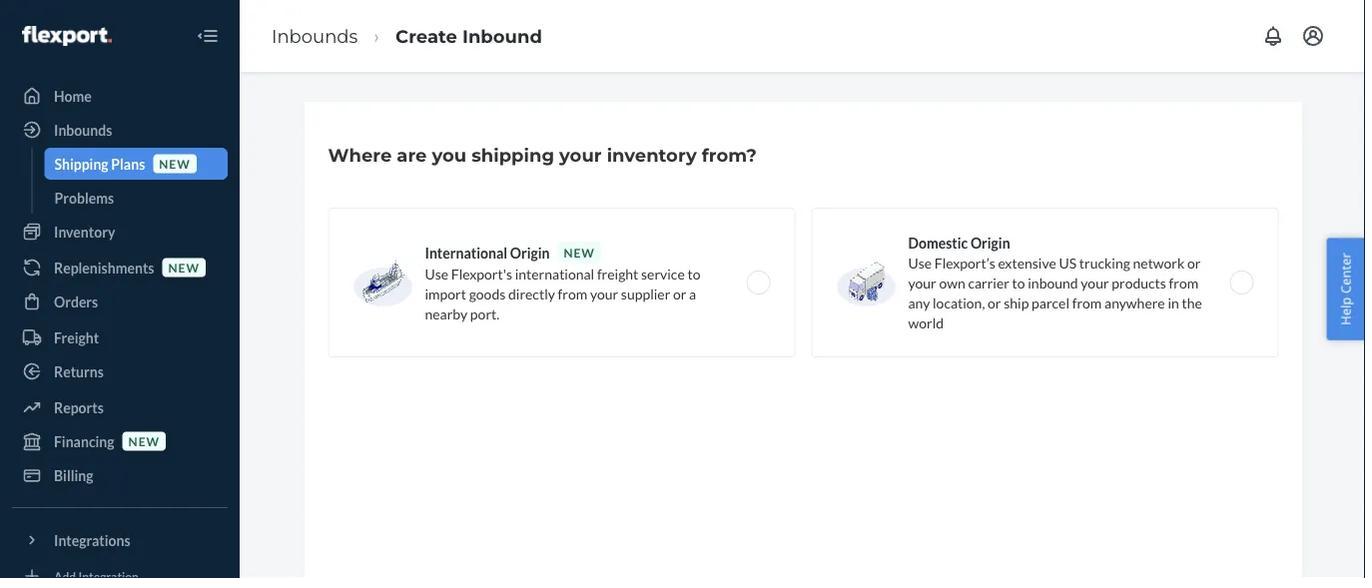 Task type: locate. For each thing, give the bounding box(es) containing it.
from?
[[702, 144, 757, 166]]

origin for domestic
[[971, 234, 1010, 251]]

nearby
[[425, 305, 468, 322]]

to up a at the right of the page
[[687, 265, 700, 282]]

0 horizontal spatial use
[[425, 265, 449, 282]]

or down carrier
[[988, 294, 1001, 311]]

freight link
[[12, 322, 228, 354]]

domestic origin use flexport's extensive us trucking network or your own carrier to inbound your products from any location, or ship parcel from anywhere in the world
[[908, 234, 1202, 331]]

to up ship
[[1012, 274, 1025, 291]]

inventory link
[[12, 216, 228, 248]]

1 horizontal spatial use
[[908, 254, 932, 271]]

2 horizontal spatial or
[[1187, 254, 1201, 271]]

create inbound link
[[395, 25, 542, 47]]

or inside use flexport's international freight service to import goods directly from your supplier or a nearby port.
[[673, 285, 686, 302]]

inbound
[[462, 25, 542, 47]]

you
[[432, 144, 467, 166]]

0 horizontal spatial or
[[673, 285, 686, 302]]

where are you shipping your inventory from?
[[328, 144, 757, 166]]

financing
[[54, 433, 114, 450]]

problems
[[54, 189, 114, 206]]

world
[[908, 314, 944, 331]]

origin
[[971, 234, 1010, 251], [510, 244, 550, 261]]

flexport's
[[451, 265, 512, 282]]

integrations
[[54, 532, 130, 549]]

0 vertical spatial inbounds
[[272, 25, 358, 47]]

where
[[328, 144, 392, 166]]

extensive
[[998, 254, 1056, 271]]

from up the
[[1169, 274, 1199, 291]]

use inside domestic origin use flexport's extensive us trucking network or your own carrier to inbound your products from any location, or ship parcel from anywhere in the world
[[908, 254, 932, 271]]

your down trucking
[[1081, 274, 1109, 291]]

new down reports link
[[128, 434, 160, 448]]

to inside domestic origin use flexport's extensive us trucking network or your own carrier to inbound your products from any location, or ship parcel from anywhere in the world
[[1012, 274, 1025, 291]]

0 horizontal spatial from
[[558, 285, 587, 302]]

1 horizontal spatial inbounds
[[272, 25, 358, 47]]

or right network
[[1187, 254, 1201, 271]]

directly
[[508, 285, 555, 302]]

problems link
[[44, 182, 228, 214]]

0 horizontal spatial origin
[[510, 244, 550, 261]]

use flexport's international freight service to import goods directly from your supplier or a nearby port.
[[425, 265, 700, 322]]

inbounds
[[272, 25, 358, 47], [54, 121, 112, 138]]

0 horizontal spatial inbounds link
[[12, 114, 228, 146]]

home
[[54, 87, 92, 104]]

1 vertical spatial inbounds
[[54, 121, 112, 138]]

1 horizontal spatial to
[[1012, 274, 1025, 291]]

origin inside domestic origin use flexport's extensive us trucking network or your own carrier to inbound your products from any location, or ship parcel from anywhere in the world
[[971, 234, 1010, 251]]

create
[[395, 25, 457, 47]]

inbounds link
[[272, 25, 358, 47], [12, 114, 228, 146]]

domestic
[[908, 234, 968, 251]]

flexport logo image
[[22, 26, 112, 46]]

plans
[[111, 155, 145, 172]]

reports
[[54, 399, 104, 416]]

use
[[908, 254, 932, 271], [425, 265, 449, 282]]

inbounds inside breadcrumbs navigation
[[272, 25, 358, 47]]

international origin
[[425, 244, 550, 261]]

shipping
[[472, 144, 554, 166]]

billing link
[[12, 459, 228, 491]]

new right the plans
[[159, 156, 190, 171]]

1 horizontal spatial inbounds link
[[272, 25, 358, 47]]

use down domestic
[[908, 254, 932, 271]]

ship
[[1004, 294, 1029, 311]]

your
[[559, 144, 602, 166], [908, 274, 936, 291], [1081, 274, 1109, 291], [590, 285, 618, 302]]

orders
[[54, 293, 98, 310]]

parcel
[[1032, 294, 1070, 311]]

products
[[1112, 274, 1166, 291]]

to inside use flexport's international freight service to import goods directly from your supplier or a nearby port.
[[687, 265, 700, 282]]

to
[[687, 265, 700, 282], [1012, 274, 1025, 291]]

carrier
[[968, 274, 1009, 291]]

use up "import"
[[425, 265, 449, 282]]

service
[[641, 265, 685, 282]]

origin up flexport's
[[971, 234, 1010, 251]]

close navigation image
[[196, 24, 220, 48]]

new up orders link
[[168, 260, 200, 275]]

from down international
[[558, 285, 587, 302]]

1 vertical spatial inbounds link
[[12, 114, 228, 146]]

or left a at the right of the page
[[673, 285, 686, 302]]

from
[[1169, 274, 1199, 291], [558, 285, 587, 302], [1072, 294, 1102, 311]]

0 horizontal spatial to
[[687, 265, 700, 282]]

port.
[[470, 305, 500, 322]]

help center button
[[1327, 238, 1365, 340]]

new
[[159, 156, 190, 171], [564, 245, 595, 260], [168, 260, 200, 275], [128, 434, 160, 448]]

goods
[[469, 285, 506, 302]]

or
[[1187, 254, 1201, 271], [673, 285, 686, 302], [988, 294, 1001, 311]]

in
[[1168, 294, 1179, 311]]

new up international
[[564, 245, 595, 260]]

reports link
[[12, 391, 228, 423]]

your down freight
[[590, 285, 618, 302]]

1 horizontal spatial origin
[[971, 234, 1010, 251]]

freight
[[597, 265, 638, 282]]

the
[[1182, 294, 1202, 311]]

from inside use flexport's international freight service to import goods directly from your supplier or a nearby port.
[[558, 285, 587, 302]]

origin up international
[[510, 244, 550, 261]]

returns
[[54, 363, 104, 380]]

from right parcel
[[1072, 294, 1102, 311]]

supplier
[[621, 285, 670, 302]]

returns link
[[12, 356, 228, 387]]



Task type: vqa. For each thing, say whether or not it's contained in the screenshot.
No orders available for this selection to the top
no



Task type: describe. For each thing, give the bounding box(es) containing it.
trucking
[[1079, 254, 1130, 271]]

breadcrumbs navigation
[[256, 7, 558, 65]]

anywhere
[[1105, 294, 1165, 311]]

shipping
[[54, 155, 108, 172]]

billing
[[54, 467, 93, 484]]

origin for international
[[510, 244, 550, 261]]

a
[[689, 285, 696, 302]]

your right shipping
[[559, 144, 602, 166]]

replenishments
[[54, 259, 154, 276]]

use inside use flexport's international freight service to import goods directly from your supplier or a nearby port.
[[425, 265, 449, 282]]

open notifications image
[[1261, 24, 1285, 48]]

inventory
[[607, 144, 697, 166]]

create inbound
[[395, 25, 542, 47]]

0 vertical spatial inbounds link
[[272, 25, 358, 47]]

your up any
[[908, 274, 936, 291]]

international
[[515, 265, 594, 282]]

1 horizontal spatial or
[[988, 294, 1001, 311]]

import
[[425, 285, 466, 302]]

open account menu image
[[1301, 24, 1325, 48]]

shipping plans
[[54, 155, 145, 172]]

help center
[[1337, 253, 1355, 325]]

2 horizontal spatial from
[[1169, 274, 1199, 291]]

integrations button
[[12, 524, 228, 556]]

center
[[1337, 253, 1355, 294]]

0 horizontal spatial inbounds
[[54, 121, 112, 138]]

international
[[425, 244, 507, 261]]

are
[[397, 144, 427, 166]]

us
[[1059, 254, 1077, 271]]

1 horizontal spatial from
[[1072, 294, 1102, 311]]

flexport's
[[935, 254, 995, 271]]

new for shipping plans
[[159, 156, 190, 171]]

help
[[1337, 297, 1355, 325]]

own
[[939, 274, 965, 291]]

inbound
[[1028, 274, 1078, 291]]

home link
[[12, 80, 228, 112]]

your inside use flexport's international freight service to import goods directly from your supplier or a nearby port.
[[590, 285, 618, 302]]

network
[[1133, 254, 1185, 271]]

any
[[908, 294, 930, 311]]

freight
[[54, 329, 99, 346]]

orders link
[[12, 286, 228, 318]]

new for financing
[[128, 434, 160, 448]]

inventory
[[54, 223, 115, 240]]

new for replenishments
[[168, 260, 200, 275]]

location,
[[933, 294, 985, 311]]

new for international origin
[[564, 245, 595, 260]]



